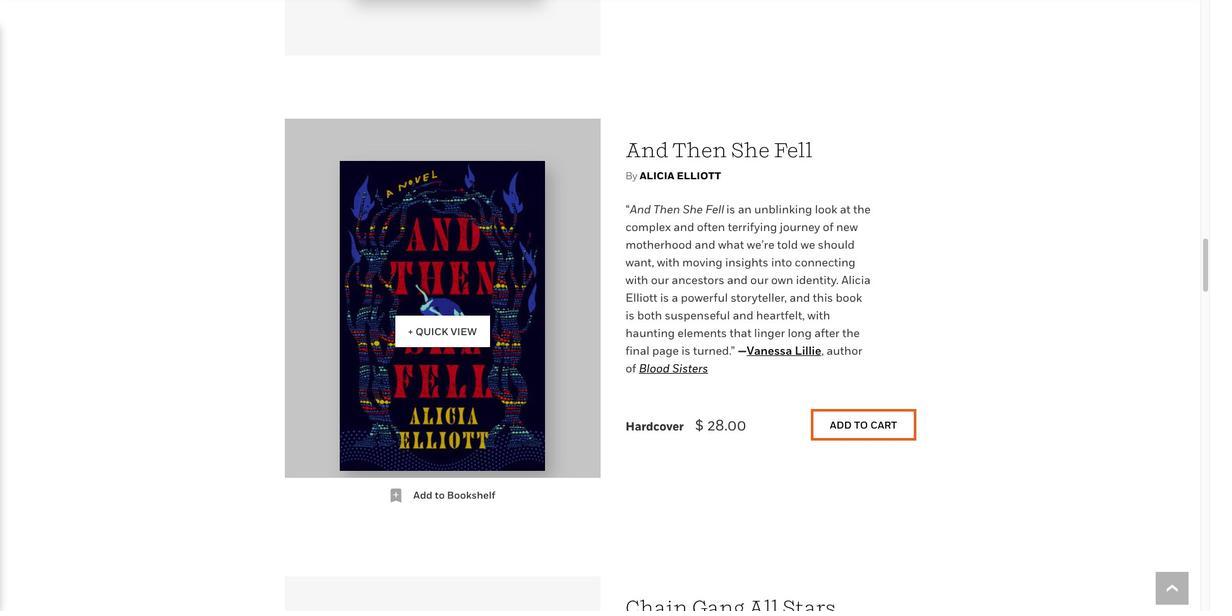 Task type: describe. For each thing, give the bounding box(es) containing it.
and up moving
[[695, 238, 716, 251]]

and down insights on the right of page
[[727, 274, 748, 287]]

told
[[777, 238, 798, 251]]

is left the a
[[660, 291, 669, 304]]

add for add to bookshelf
[[414, 489, 433, 502]]

storyteller,
[[731, 291, 787, 304]]

we're
[[747, 238, 775, 251]]

what
[[718, 238, 744, 251]]

journey
[[780, 220, 820, 234]]

blood sisters
[[639, 362, 708, 375]]

0 horizontal spatial with
[[626, 274, 648, 287]]

look
[[815, 203, 838, 216]]

into
[[771, 256, 792, 269]]

add for add to cart
[[830, 419, 852, 431]]

is an unblinking look at the complex and often terrifying journey of new motherhood and what we're told we should want, with moving insights into connecting with our ancestors and our own identity. alicia elliott is a powerful storyteller, and this book is both suspenseful and heartfelt, with haunting elements that linger long after the final page is turned."
[[626, 203, 871, 358]]

28.00
[[708, 416, 746, 434]]

alicia elliott link
[[640, 169, 721, 182]]

haunting
[[626, 327, 675, 340]]

heartfelt,
[[756, 309, 805, 322]]

1 our from the left
[[651, 274, 669, 287]]

add to cart
[[830, 419, 897, 431]]

cart
[[871, 419, 897, 431]]

—
[[738, 344, 747, 358]]

terrifying
[[728, 220, 777, 234]]

long
[[788, 327, 812, 340]]

alicia inside is an unblinking look at the complex and often terrifying journey of new motherhood and what we're told we should want, with moving insights into connecting with our ancestors and our own identity. alicia elliott is a powerful storyteller, and this book is both suspenseful and heartfelt, with haunting elements that linger long after the final page is turned."
[[842, 274, 871, 287]]

motherhood
[[626, 238, 692, 251]]

that
[[730, 327, 752, 340]]

by
[[626, 169, 638, 182]]

book
[[836, 291, 862, 304]]

and then she fell
[[626, 138, 813, 162]]

2 vertical spatial with
[[808, 309, 830, 322]]

we
[[801, 238, 815, 251]]

to for bookshelf
[[435, 489, 445, 502]]

author
[[827, 344, 863, 358]]

turned."
[[693, 344, 735, 358]]

0 horizontal spatial fell
[[706, 203, 725, 216]]

moving
[[683, 256, 723, 269]]

and up "that"
[[733, 309, 754, 322]]

and down " and then she fell
[[674, 220, 694, 234]]

+ quick view button
[[285, 119, 600, 514]]

add to cart button
[[811, 409, 916, 441]]

is left both
[[626, 309, 635, 322]]

complex
[[626, 220, 671, 234]]

at
[[840, 203, 851, 216]]

and left this
[[790, 291, 810, 304]]

a
[[672, 291, 678, 304]]

view
[[451, 325, 477, 338]]

unblinking
[[754, 203, 812, 216]]

2 our from the left
[[751, 274, 769, 287]]

bookshelf
[[447, 489, 496, 502]]

both
[[637, 309, 662, 322]]

ancestors
[[672, 274, 725, 287]]

$
[[695, 416, 704, 434]]

of inside is an unblinking look at the complex and often terrifying journey of new motherhood and what we're told we should want, with moving insights into connecting with our ancestors and our own identity. alicia elliott is a powerful storyteller, and this book is both suspenseful and heartfelt, with haunting elements that linger long after the final page is turned."
[[823, 220, 834, 234]]

0 vertical spatial and
[[626, 138, 668, 162]]

this
[[813, 291, 833, 304]]

+ quick view
[[408, 325, 477, 338]]

— vanessa lillie
[[738, 344, 822, 358]]



Task type: vqa. For each thing, say whether or not it's contained in the screenshot.
left found
no



Task type: locate. For each thing, give the bounding box(es) containing it.
1 vertical spatial elliott
[[626, 291, 658, 304]]

hardcover
[[626, 420, 684, 433]]

add left cart
[[830, 419, 852, 431]]

and up by
[[626, 138, 668, 162]]

to
[[854, 419, 868, 431], [435, 489, 445, 502]]

1 vertical spatial add
[[414, 489, 433, 502]]

fell
[[774, 138, 813, 162], [706, 203, 725, 216]]

+
[[408, 325, 413, 338]]

add
[[830, 419, 852, 431], [414, 489, 433, 502]]

vanessa
[[747, 344, 792, 358]]

$ 28.00
[[692, 416, 746, 434]]

our down the want,
[[651, 274, 669, 287]]

0 vertical spatial to
[[854, 419, 868, 431]]

she up an
[[731, 138, 770, 162]]

elliott inside is an unblinking look at the complex and often terrifying journey of new motherhood and what we're told we should want, with moving insights into connecting with our ancestors and our own identity. alicia elliott is a powerful storyteller, and this book is both suspenseful and heartfelt, with haunting elements that linger long after the final page is turned."
[[626, 291, 658, 304]]

of inside ", author of"
[[626, 362, 636, 375]]

our
[[651, 274, 669, 287], [751, 274, 769, 287]]

and then she fell link
[[626, 138, 813, 162]]

fell up unblinking
[[774, 138, 813, 162]]

add left bookshelf
[[414, 489, 433, 502]]

and
[[674, 220, 694, 234], [695, 238, 716, 251], [727, 274, 748, 287], [790, 291, 810, 304], [733, 309, 754, 322]]

0 horizontal spatial of
[[626, 362, 636, 375]]

1 horizontal spatial alicia
[[842, 274, 871, 287]]

1 vertical spatial of
[[626, 362, 636, 375]]

with down the want,
[[626, 274, 648, 287]]

add inside button
[[830, 419, 852, 431]]

new
[[836, 220, 858, 234]]

1 vertical spatial to
[[435, 489, 445, 502]]

blood sisters link
[[639, 362, 708, 375]]

,
[[822, 344, 824, 358]]

0 vertical spatial the
[[853, 203, 871, 216]]

0 vertical spatial with
[[657, 256, 680, 269]]

sisters
[[673, 362, 708, 375]]

alicia
[[640, 169, 675, 182], [842, 274, 871, 287]]

0 vertical spatial of
[[823, 220, 834, 234]]

to left cart
[[854, 419, 868, 431]]

own
[[771, 274, 794, 287]]

she
[[731, 138, 770, 162], [683, 203, 703, 216]]

our up storyteller,
[[751, 274, 769, 287]]

blood
[[639, 362, 670, 375]]

0 vertical spatial then
[[673, 138, 727, 162]]

to for cart
[[854, 419, 868, 431]]

with down this
[[808, 309, 830, 322]]

add to bookshelf button
[[285, 478, 600, 514]]

of down look
[[823, 220, 834, 234]]

linger
[[754, 327, 785, 340]]

lillie
[[795, 344, 822, 358]]

suspenseful
[[665, 309, 730, 322]]

1 horizontal spatial of
[[823, 220, 834, 234]]

the right at
[[853, 203, 871, 216]]

page
[[652, 344, 679, 358]]

1 vertical spatial with
[[626, 274, 648, 287]]

with
[[657, 256, 680, 269], [626, 274, 648, 287], [808, 309, 830, 322]]

1 horizontal spatial fell
[[774, 138, 813, 162]]

is up sisters
[[682, 344, 691, 358]]

1 horizontal spatial add
[[830, 419, 852, 431]]

0 horizontal spatial she
[[683, 203, 703, 216]]

0 vertical spatial she
[[731, 138, 770, 162]]

0 horizontal spatial add
[[414, 489, 433, 502]]

is left an
[[727, 203, 735, 216]]

powerful
[[681, 291, 728, 304]]

by alicia elliott
[[626, 169, 721, 182]]

of down final
[[626, 362, 636, 375]]

elliott up both
[[626, 291, 658, 304]]

she up often at the right of page
[[683, 203, 703, 216]]

"
[[626, 203, 630, 216]]

with down motherhood
[[657, 256, 680, 269]]

0 vertical spatial add
[[830, 419, 852, 431]]

0 vertical spatial fell
[[774, 138, 813, 162]]

elliott
[[677, 169, 721, 182], [626, 291, 658, 304]]

1 horizontal spatial elliott
[[677, 169, 721, 182]]

want,
[[626, 256, 654, 269]]

then
[[673, 138, 727, 162], [654, 203, 680, 216]]

of
[[823, 220, 834, 234], [626, 362, 636, 375]]

add to bookshelf
[[414, 489, 496, 502]]

alicia right by
[[640, 169, 675, 182]]

0 horizontal spatial alicia
[[640, 169, 675, 182]]

1 vertical spatial the
[[843, 327, 860, 340]]

the up author
[[843, 327, 860, 340]]

, author of
[[626, 344, 863, 375]]

1 horizontal spatial with
[[657, 256, 680, 269]]

is
[[727, 203, 735, 216], [660, 291, 669, 304], [626, 309, 635, 322], [682, 344, 691, 358]]

0 vertical spatial alicia
[[640, 169, 675, 182]]

alicia up book
[[842, 274, 871, 287]]

2 horizontal spatial with
[[808, 309, 830, 322]]

and up complex at top
[[630, 203, 651, 216]]

1 vertical spatial she
[[683, 203, 703, 216]]

to inside button
[[854, 419, 868, 431]]

0 horizontal spatial our
[[651, 274, 669, 287]]

add inside popup button
[[414, 489, 433, 502]]

elliott down and then she fell
[[677, 169, 721, 182]]

0 horizontal spatial to
[[435, 489, 445, 502]]

1 horizontal spatial she
[[731, 138, 770, 162]]

final
[[626, 344, 650, 358]]

the
[[853, 203, 871, 216], [843, 327, 860, 340]]

to left bookshelf
[[435, 489, 445, 502]]

1 vertical spatial then
[[654, 203, 680, 216]]

0 horizontal spatial elliott
[[626, 291, 658, 304]]

then up complex at top
[[654, 203, 680, 216]]

often
[[697, 220, 725, 234]]

an
[[738, 203, 752, 216]]

0 vertical spatial elliott
[[677, 169, 721, 182]]

quick
[[416, 325, 448, 338]]

1 vertical spatial fell
[[706, 203, 725, 216]]

1 vertical spatial alicia
[[842, 274, 871, 287]]

then up alicia elliott link
[[673, 138, 727, 162]]

connecting
[[795, 256, 856, 269]]

identity.
[[796, 274, 839, 287]]

and
[[626, 138, 668, 162], [630, 203, 651, 216]]

insights
[[725, 256, 769, 269]]

should
[[818, 238, 855, 251]]

to inside popup button
[[435, 489, 445, 502]]

1 vertical spatial and
[[630, 203, 651, 216]]

1 horizontal spatial our
[[751, 274, 769, 287]]

and then she fell by alicia elliott image
[[340, 161, 545, 471]]

" and then she fell
[[626, 203, 727, 216]]

after
[[815, 327, 840, 340]]

elements
[[678, 327, 727, 340]]

fell up often at the right of page
[[706, 203, 725, 216]]

vanessa lillie link
[[747, 344, 822, 358]]

1 horizontal spatial to
[[854, 419, 868, 431]]



